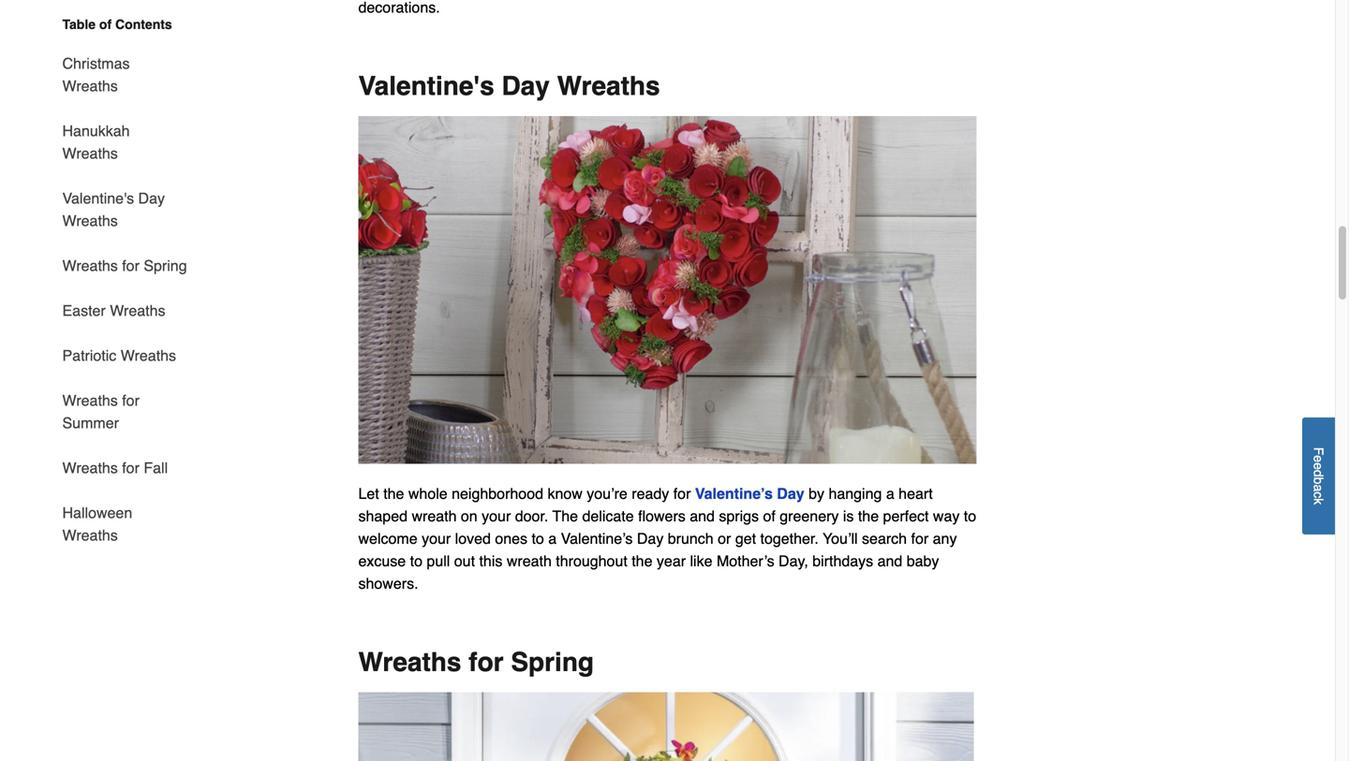Task type: vqa. For each thing, say whether or not it's contained in the screenshot.
For in the 'Wreaths for Summer'
yes



Task type: describe. For each thing, give the bounding box(es) containing it.
easter wreaths link
[[62, 289, 165, 334]]

pull
[[427, 553, 450, 570]]

any
[[933, 530, 957, 548]]

patriotic
[[62, 347, 116, 364]]

christmas wreaths link
[[62, 41, 188, 109]]

baby
[[907, 553, 939, 570]]

wreaths for spring link
[[62, 244, 187, 289]]

1 horizontal spatial valentine's
[[358, 71, 494, 101]]

by hanging a heart shaped wreath on your door. the delicate flowers and sprigs of greenery is the perfect way to welcome your loved ones to a valentine's day brunch or get together. you'll search for any excuse to pull out this wreath throughout the year like mother's day, birthdays and baby showers.
[[358, 485, 976, 592]]

0 vertical spatial wreath
[[412, 508, 457, 525]]

patriotic wreaths
[[62, 347, 176, 364]]

wreaths for fall
[[62, 460, 168, 477]]

table of contents element
[[47, 15, 188, 547]]

or
[[718, 530, 731, 548]]

greenery
[[780, 508, 839, 525]]

easter wreaths
[[62, 302, 165, 319]]

a inside "f e e d b a c k" button
[[1311, 485, 1326, 492]]

flowers
[[638, 508, 686, 525]]

k
[[1311, 498, 1326, 505]]

search
[[862, 530, 907, 548]]

get
[[735, 530, 756, 548]]

halloween wreaths
[[62, 504, 132, 544]]

hanging
[[829, 485, 882, 503]]

excuse
[[358, 553, 406, 570]]

easter
[[62, 302, 106, 319]]

valentine's inside table of contents element
[[62, 190, 134, 207]]

day,
[[779, 553, 808, 570]]

valentine's day link
[[695, 485, 804, 503]]

let
[[358, 485, 379, 503]]

whole
[[408, 485, 447, 503]]

day inside by hanging a heart shaped wreath on your door. the delicate flowers and sprigs of greenery is the perfect way to welcome your loved ones to a valentine's day brunch or get together. you'll search for any excuse to pull out this wreath throughout the year like mother's day, birthdays and baby showers.
[[637, 530, 664, 548]]

is
[[843, 508, 854, 525]]

this
[[479, 553, 502, 570]]

wreaths for summer link
[[62, 378, 188, 446]]

christmas wreaths
[[62, 55, 130, 95]]

valentine's day wreaths inside table of contents element
[[62, 190, 165, 230]]

heart
[[899, 485, 933, 503]]

1 horizontal spatial to
[[532, 530, 544, 548]]

0 vertical spatial your
[[482, 508, 511, 525]]

for inside wreaths for summer
[[122, 392, 139, 409]]

you're
[[587, 485, 627, 503]]

out
[[454, 553, 475, 570]]

brunch
[[668, 530, 714, 548]]

hanukkah wreaths link
[[62, 109, 188, 176]]

valentine's day wreaths link
[[62, 176, 188, 244]]

day inside valentine's day wreaths
[[138, 190, 165, 207]]

spring inside wreaths for spring link
[[144, 257, 187, 274]]

way
[[933, 508, 960, 525]]

birthdays
[[812, 553, 873, 570]]

b
[[1311, 477, 1326, 485]]

shaped
[[358, 508, 408, 525]]

by
[[809, 485, 824, 503]]

f e e d b a c k button
[[1302, 418, 1335, 535]]

hanukkah
[[62, 122, 130, 140]]

like
[[690, 553, 712, 570]]

1 vertical spatial spring
[[511, 648, 594, 678]]

halloween
[[62, 504, 132, 522]]

sprigs
[[719, 508, 759, 525]]

wreaths for fall link
[[62, 446, 168, 491]]

patriotic wreaths link
[[62, 334, 176, 378]]

wreaths for spring inside table of contents element
[[62, 257, 187, 274]]

wreaths for summer
[[62, 392, 139, 432]]



Task type: locate. For each thing, give the bounding box(es) containing it.
wreaths for spring
[[62, 257, 187, 274], [358, 648, 594, 678]]

wreath
[[412, 508, 457, 525], [507, 553, 552, 570]]

0 vertical spatial to
[[964, 508, 976, 525]]

2 e from the top
[[1311, 463, 1326, 470]]

fall
[[144, 460, 168, 477]]

1 vertical spatial wreaths for spring
[[358, 648, 594, 678]]

wreath with orange, yellow and pink flowers and green leaves hanging on the front door. image
[[358, 693, 977, 762]]

neighborhood
[[452, 485, 543, 503]]

1 horizontal spatial wreath
[[507, 553, 552, 570]]

of inside by hanging a heart shaped wreath on your door. the delicate flowers and sprigs of greenery is the perfect way to welcome your loved ones to a valentine's day brunch or get together. you'll search for any excuse to pull out this wreath throughout the year like mother's day, birthdays and baby showers.
[[763, 508, 776, 525]]

the
[[552, 508, 578, 525]]

1 vertical spatial your
[[422, 530, 451, 548]]

1 vertical spatial to
[[532, 530, 544, 548]]

0 vertical spatial wreaths for spring
[[62, 257, 187, 274]]

a up the k
[[1311, 485, 1326, 492]]

e up d
[[1311, 455, 1326, 463]]

your up "pull"
[[422, 530, 451, 548]]

for
[[122, 257, 139, 274], [122, 392, 139, 409], [122, 460, 139, 477], [673, 485, 691, 503], [911, 530, 929, 548], [469, 648, 504, 678]]

c
[[1311, 492, 1326, 498]]

0 vertical spatial and
[[690, 508, 715, 525]]

1 vertical spatial and
[[877, 553, 902, 570]]

of down valentine's day link
[[763, 508, 776, 525]]

valentine's day wreaths
[[358, 71, 660, 101], [62, 190, 165, 230]]

1 e from the top
[[1311, 455, 1326, 463]]

to left "pull"
[[410, 553, 422, 570]]

2 vertical spatial to
[[410, 553, 422, 570]]

1 vertical spatial valentine's
[[561, 530, 633, 548]]

christmas
[[62, 55, 130, 72]]

wreaths inside halloween wreaths
[[62, 527, 118, 544]]

1 vertical spatial wreath
[[507, 553, 552, 570]]

let the whole neighborhood know you're ready for valentine's day
[[358, 485, 804, 503]]

0 horizontal spatial valentine's day wreaths
[[62, 190, 165, 230]]

1 vertical spatial valentine's day wreaths
[[62, 190, 165, 230]]

0 horizontal spatial a
[[548, 530, 557, 548]]

your
[[482, 508, 511, 525], [422, 530, 451, 548]]

1 horizontal spatial your
[[482, 508, 511, 525]]

wreaths inside christmas wreaths
[[62, 77, 118, 95]]

0 horizontal spatial the
[[383, 485, 404, 503]]

and down search
[[877, 553, 902, 570]]

1 horizontal spatial of
[[763, 508, 776, 525]]

f e e d b a c k
[[1311, 447, 1326, 505]]

1 vertical spatial of
[[763, 508, 776, 525]]

welcome
[[358, 530, 417, 548]]

hanukkah wreaths
[[62, 122, 130, 162]]

2 vertical spatial the
[[632, 553, 652, 570]]

of right table
[[99, 17, 112, 32]]

the right is
[[858, 508, 879, 525]]

loved
[[455, 530, 491, 548]]

valentine's
[[358, 71, 494, 101], [62, 190, 134, 207]]

the up shaped
[[383, 485, 404, 503]]

heart-shaped wreath made up of pink and red flowers hanging on a window frame. image
[[358, 116, 977, 464]]

the
[[383, 485, 404, 503], [858, 508, 879, 525], [632, 553, 652, 570]]

0 vertical spatial valentine's
[[358, 71, 494, 101]]

mother's
[[717, 553, 774, 570]]

0 horizontal spatial wreaths for spring
[[62, 257, 187, 274]]

ready
[[632, 485, 669, 503]]

e up b on the bottom right of the page
[[1311, 463, 1326, 470]]

wreath down whole
[[412, 508, 457, 525]]

to
[[964, 508, 976, 525], [532, 530, 544, 548], [410, 553, 422, 570]]

ones
[[495, 530, 527, 548]]

know
[[548, 485, 583, 503]]

d
[[1311, 470, 1326, 477]]

1 vertical spatial valentine's
[[62, 190, 134, 207]]

together.
[[760, 530, 819, 548]]

halloween wreaths link
[[62, 491, 188, 547]]

0 horizontal spatial to
[[410, 553, 422, 570]]

0 horizontal spatial wreath
[[412, 508, 457, 525]]

0 vertical spatial spring
[[144, 257, 187, 274]]

to down door.
[[532, 530, 544, 548]]

a down the
[[548, 530, 557, 548]]

summer
[[62, 415, 119, 432]]

0 horizontal spatial your
[[422, 530, 451, 548]]

your down neighborhood
[[482, 508, 511, 525]]

valentine's up throughout
[[561, 530, 633, 548]]

1 horizontal spatial valentine's day wreaths
[[358, 71, 660, 101]]

contents
[[115, 17, 172, 32]]

and up the brunch
[[690, 508, 715, 525]]

wreaths inside hanukkah wreaths
[[62, 145, 118, 162]]

day
[[502, 71, 550, 101], [138, 190, 165, 207], [777, 485, 804, 503], [637, 530, 664, 548]]

1 horizontal spatial the
[[632, 553, 652, 570]]

0 vertical spatial valentine's day wreaths
[[358, 71, 660, 101]]

1 horizontal spatial a
[[886, 485, 894, 503]]

showers.
[[358, 575, 418, 592]]

wreaths
[[557, 71, 660, 101], [62, 77, 118, 95], [62, 145, 118, 162], [62, 212, 118, 230], [62, 257, 118, 274], [110, 302, 165, 319], [121, 347, 176, 364], [62, 392, 118, 409], [62, 460, 118, 477], [62, 527, 118, 544], [358, 648, 461, 678]]

0 horizontal spatial valentine's
[[561, 530, 633, 548]]

wreaths inside wreaths for summer
[[62, 392, 118, 409]]

door.
[[515, 508, 548, 525]]

0 horizontal spatial of
[[99, 17, 112, 32]]

wreath down ones
[[507, 553, 552, 570]]

1 vertical spatial the
[[858, 508, 879, 525]]

2 horizontal spatial a
[[1311, 485, 1326, 492]]

0 horizontal spatial valentine's
[[62, 190, 134, 207]]

to right way
[[964, 508, 976, 525]]

you'll
[[823, 530, 858, 548]]

spring
[[144, 257, 187, 274], [511, 648, 594, 678]]

a left 'heart'
[[886, 485, 894, 503]]

0 vertical spatial the
[[383, 485, 404, 503]]

valentine's
[[695, 485, 773, 503], [561, 530, 633, 548]]

0 horizontal spatial spring
[[144, 257, 187, 274]]

2 horizontal spatial to
[[964, 508, 976, 525]]

of
[[99, 17, 112, 32], [763, 508, 776, 525]]

the left year
[[632, 553, 652, 570]]

1 horizontal spatial valentine's
[[695, 485, 773, 503]]

1 horizontal spatial wreaths for spring
[[358, 648, 594, 678]]

valentine's inside by hanging a heart shaped wreath on your door. the delicate flowers and sprigs of greenery is the perfect way to welcome your loved ones to a valentine's day brunch or get together. you'll search for any excuse to pull out this wreath throughout the year like mother's day, birthdays and baby showers.
[[561, 530, 633, 548]]

on
[[461, 508, 477, 525]]

table of contents
[[62, 17, 172, 32]]

e
[[1311, 455, 1326, 463], [1311, 463, 1326, 470]]

for inside by hanging a heart shaped wreath on your door. the delicate flowers and sprigs of greenery is the perfect way to welcome your loved ones to a valentine's day brunch or get together. you'll search for any excuse to pull out this wreath throughout the year like mother's day, birthdays and baby showers.
[[911, 530, 929, 548]]

1 horizontal spatial and
[[877, 553, 902, 570]]

delicate
[[582, 508, 634, 525]]

0 vertical spatial of
[[99, 17, 112, 32]]

0 vertical spatial valentine's
[[695, 485, 773, 503]]

0 horizontal spatial and
[[690, 508, 715, 525]]

2 horizontal spatial the
[[858, 508, 879, 525]]

table
[[62, 17, 96, 32]]

year
[[657, 553, 686, 570]]

1 horizontal spatial spring
[[511, 648, 594, 678]]

valentine's up sprigs
[[695, 485, 773, 503]]

and
[[690, 508, 715, 525], [877, 553, 902, 570]]

a
[[1311, 485, 1326, 492], [886, 485, 894, 503], [548, 530, 557, 548]]

throughout
[[556, 553, 627, 570]]

f
[[1311, 447, 1326, 455]]

perfect
[[883, 508, 929, 525]]



